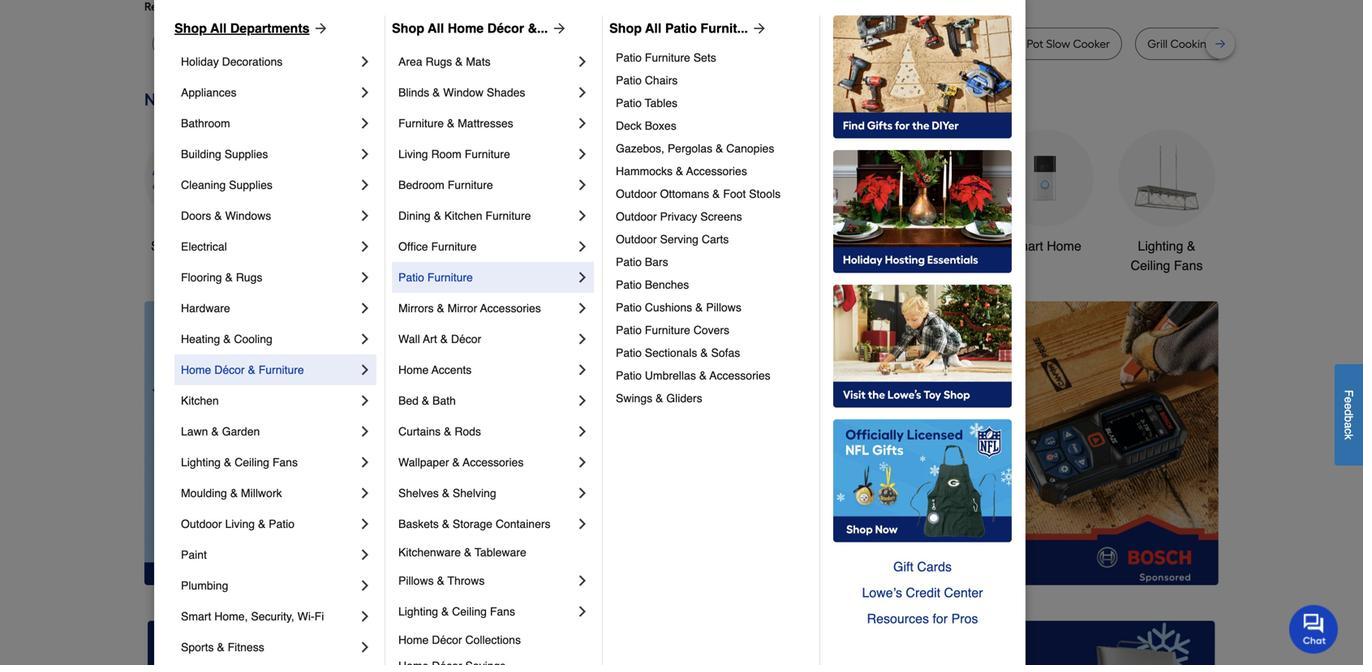 Task type: vqa. For each thing, say whether or not it's contained in the screenshot.
"PLUMBING" in the left bottom of the page
yes



Task type: describe. For each thing, give the bounding box(es) containing it.
furniture up office furniture link
[[486, 209, 531, 222]]

heating
[[181, 333, 220, 346]]

accessories up shelves & shelving link
[[463, 456, 524, 469]]

flooring
[[181, 271, 222, 284]]

crock pot slow cooker
[[994, 37, 1110, 51]]

supplies for building supplies
[[225, 148, 268, 161]]

outdoor serving carts link
[[616, 228, 808, 251]]

rods
[[455, 425, 481, 438]]

home accents link
[[398, 355, 575, 386]]

tableware
[[475, 546, 527, 559]]

gift
[[894, 560, 914, 575]]

0 vertical spatial pillows
[[706, 301, 742, 314]]

ceiling for bottom lighting & ceiling fans link
[[452, 605, 487, 618]]

patio benches link
[[616, 274, 808, 296]]

sports
[[181, 641, 214, 654]]

pros
[[952, 612, 978, 627]]

patio for patio umbrellas & accessories
[[616, 369, 642, 382]]

scroll to item #4 image
[[863, 556, 902, 563]]

chevron right image for shelves & shelving link
[[575, 485, 591, 502]]

chevron right image for living room furniture link
[[575, 146, 591, 162]]

patio for patio furniture
[[398, 271, 424, 284]]

kitchenware & tableware
[[398, 546, 527, 559]]

chevron right image for doors & windows link
[[357, 208, 373, 224]]

blinds & window shades
[[398, 86, 525, 99]]

cards
[[917, 560, 952, 575]]

umbrellas
[[645, 369, 696, 382]]

gliders
[[667, 392, 703, 405]]

smart home link
[[997, 129, 1094, 256]]

home for home décor collections
[[398, 634, 429, 647]]

home accents
[[398, 364, 472, 377]]

chevron right image for hardware
[[357, 300, 373, 317]]

shop all deals
[[151, 239, 235, 254]]

gazebos, pergolas & canopies
[[616, 142, 775, 155]]

cleaning supplies
[[181, 179, 273, 192]]

sofas
[[711, 347, 740, 360]]

pot for crock pot cooking pot
[[782, 37, 799, 51]]

lighting & ceiling fans for lighting & ceiling fans link to the left
[[181, 456, 298, 469]]

chevron right image for curtains & rods link
[[575, 424, 591, 440]]

chevron right image for heating & cooling
[[357, 331, 373, 347]]

sets
[[694, 51, 716, 64]]

outdoor for outdoor ottomans & foot stools
[[616, 187, 657, 200]]

up to 35 percent off select small appliances. image
[[512, 621, 851, 666]]

0 horizontal spatial bathroom
[[181, 117, 230, 130]]

furniture down blinds
[[398, 117, 444, 130]]

patio sectionals & sofas
[[616, 347, 740, 360]]

garden
[[222, 425, 260, 438]]

k
[[1343, 434, 1356, 440]]

building supplies link
[[181, 139, 357, 170]]

holiday hosting essentials. image
[[834, 150, 1012, 274]]

outdoor for outdoor privacy screens
[[616, 210, 657, 223]]

home décor collections link
[[398, 627, 591, 653]]

area
[[398, 55, 423, 68]]

fitness
[[228, 641, 264, 654]]

electrical link
[[181, 231, 357, 262]]

0 vertical spatial living
[[398, 148, 428, 161]]

appliances link
[[181, 77, 357, 108]]

shop for shop all patio furnit...
[[610, 21, 642, 36]]

shop for shop all home décor &...
[[392, 21, 424, 36]]

chevron right image for wall art & décor link
[[575, 331, 591, 347]]

paint link
[[181, 540, 357, 571]]

furniture down dining & kitchen furniture
[[431, 240, 477, 253]]

chevron right image for area rugs & mats "link"
[[575, 54, 591, 70]]

kitchenware & tableware link
[[398, 540, 591, 566]]

advertisement region
[[433, 301, 1219, 589]]

warming
[[1260, 37, 1308, 51]]

gift cards link
[[834, 554, 1012, 580]]

shelves & shelving
[[398, 487, 496, 500]]

patio for patio furniture covers
[[616, 324, 642, 337]]

lighting & ceiling fans for bottom lighting & ceiling fans link
[[398, 605, 515, 618]]

smart for smart home
[[1009, 239, 1044, 254]]

patio for patio bars
[[616, 256, 642, 269]]

bars
[[645, 256, 668, 269]]

smart home
[[1009, 239, 1082, 254]]

chevron right image for bed & bath link
[[575, 393, 591, 409]]

home for home décor & furniture
[[181, 364, 211, 377]]

chevron right image for lighting & ceiling fans link to the left
[[357, 454, 373, 471]]

kitchenware
[[398, 546, 461, 559]]

2 horizontal spatial ceiling
[[1131, 258, 1171, 273]]

chevron right image for home décor & furniture
[[357, 362, 373, 378]]

chevron right image for the home accents link
[[575, 362, 591, 378]]

deck boxes
[[616, 119, 677, 132]]

chevron right image for mirrors & mirror accessories
[[575, 300, 591, 317]]

0 vertical spatial lighting
[[1138, 239, 1184, 254]]

lighting for lighting & ceiling fans link to the left
[[181, 456, 221, 469]]

find gifts for the diyer. image
[[834, 15, 1012, 139]]

home for home accents
[[398, 364, 429, 377]]

faucets
[[680, 239, 727, 254]]

lowe's credit center
[[862, 586, 983, 601]]

chevron right image for bottom lighting & ceiling fans link
[[575, 604, 591, 620]]

décor down heating & cooling
[[214, 364, 245, 377]]

screens
[[701, 210, 742, 223]]

chevron right image for blinds & window shades
[[575, 84, 591, 101]]

& inside outdoor tools & equipment
[[840, 239, 848, 254]]

foot
[[723, 187, 746, 200]]

patio for patio tables
[[616, 97, 642, 110]]

lawn & garden link
[[181, 416, 357, 447]]

room
[[431, 148, 462, 161]]

chat invite button image
[[1290, 605, 1339, 654]]

0 vertical spatial kitchen
[[445, 209, 483, 222]]

resources for pros link
[[834, 606, 1012, 632]]

a
[[1343, 422, 1356, 429]]

paint
[[181, 549, 207, 562]]

bath
[[433, 394, 456, 407]]

1 tools from the left
[[421, 239, 452, 254]]

home,
[[214, 610, 248, 623]]

f e e d b a c k
[[1343, 390, 1356, 440]]

all for home
[[428, 21, 444, 36]]

chevron right image for building supplies
[[357, 146, 373, 162]]

flooring & rugs
[[181, 271, 262, 284]]

officially licensed n f l gifts. shop now. image
[[834, 420, 1012, 543]]

chevron right image for appliances
[[357, 84, 373, 101]]

sports & fitness
[[181, 641, 264, 654]]

décor left collections
[[432, 634, 462, 647]]

benches
[[645, 278, 689, 291]]

1 vertical spatial rugs
[[236, 271, 262, 284]]

bedroom furniture
[[398, 179, 493, 192]]

grate
[[1217, 37, 1246, 51]]

chevron right image for the furniture & mattresses link
[[575, 115, 591, 131]]

chevron right image for sports & fitness link
[[357, 640, 373, 656]]

patio for patio furniture sets
[[616, 51, 642, 64]]

0 vertical spatial lighting & ceiling fans
[[1131, 239, 1203, 273]]

blinds & window shades link
[[398, 77, 575, 108]]

shop all deals link
[[144, 129, 242, 256]]

shop all departments
[[174, 21, 310, 36]]

lowe's credit center link
[[834, 580, 1012, 606]]

outdoor ottomans & foot stools link
[[616, 183, 808, 205]]

area rugs & mats
[[398, 55, 491, 68]]

cleaning supplies link
[[181, 170, 357, 200]]

outdoor privacy screens link
[[616, 205, 808, 228]]

2 horizontal spatial arrow right image
[[1189, 443, 1205, 460]]

chevron right image for pillows & throws
[[575, 573, 591, 589]]

patio sectionals & sofas link
[[616, 342, 808, 364]]

rugs inside "link"
[[426, 55, 452, 68]]

hardware
[[181, 302, 230, 315]]

crock pot cooking pot
[[749, 37, 864, 51]]

kitchen faucets
[[634, 239, 727, 254]]

doors & windows link
[[181, 200, 357, 231]]

arrow left image
[[446, 443, 463, 460]]

kitchen for kitchen
[[181, 394, 219, 407]]

chevron right image for outdoor living & patio link
[[357, 516, 373, 532]]

mirrors & mirror accessories
[[398, 302, 541, 315]]

mirror
[[448, 302, 477, 315]]

hardware link
[[181, 293, 357, 324]]

wall art & décor link
[[398, 324, 575, 355]]

containers
[[496, 518, 551, 531]]



Task type: locate. For each thing, give the bounding box(es) containing it.
kitchen for kitchen faucets
[[634, 239, 677, 254]]

window
[[443, 86, 484, 99]]

baskets
[[398, 518, 439, 531]]

patio inside 'link'
[[616, 256, 642, 269]]

chevron right image for plumbing link
[[357, 578, 373, 594]]

shop for shop all departments
[[174, 21, 207, 36]]

1 horizontal spatial slow
[[1046, 37, 1071, 51]]

patio furniture
[[398, 271, 473, 284]]

2 horizontal spatial lighting
[[1138, 239, 1184, 254]]

2 vertical spatial lighting
[[398, 605, 438, 618]]

all right the shop
[[185, 239, 199, 254]]

fans for lighting & ceiling fans link to the left
[[273, 456, 298, 469]]

1 vertical spatial ceiling
[[235, 456, 269, 469]]

boxes
[[645, 119, 677, 132]]

cooling
[[234, 333, 273, 346]]

rugs right area
[[426, 55, 452, 68]]

0 horizontal spatial lighting & ceiling fans
[[181, 456, 298, 469]]

all up 'holiday decorations'
[[210, 21, 227, 36]]

cleaning
[[181, 179, 226, 192]]

1 slow from the left
[[384, 37, 408, 51]]

patio furniture covers link
[[616, 319, 808, 342]]

1 vertical spatial decorations
[[524, 258, 593, 273]]

wall art & décor
[[398, 333, 481, 346]]

chevron right image for wallpaper & accessories
[[575, 454, 591, 471]]

1 horizontal spatial kitchen
[[445, 209, 483, 222]]

tools
[[421, 239, 452, 254], [806, 239, 836, 254]]

arrow right image
[[748, 20, 768, 37]]

0 vertical spatial supplies
[[225, 148, 268, 161]]

furniture & mattresses
[[398, 117, 513, 130]]

0 horizontal spatial pillows
[[398, 575, 434, 588]]

1 pot from the left
[[782, 37, 799, 51]]

2 cooker from the left
[[1073, 37, 1110, 51]]

bed
[[398, 394, 419, 407]]

get up to 2 free select tools or batteries when you buy 1 with select purchases. image
[[148, 621, 486, 666]]

all
[[210, 21, 227, 36], [428, 21, 444, 36], [645, 21, 662, 36], [185, 239, 199, 254]]

doors
[[181, 209, 211, 222]]

cooker
[[411, 37, 448, 51], [1073, 37, 1110, 51]]

smart for smart home, security, wi-fi
[[181, 610, 211, 623]]

all for patio
[[645, 21, 662, 36]]

patio for patio sectionals & sofas
[[616, 347, 642, 360]]

2 slow from the left
[[1046, 37, 1071, 51]]

lighting & ceiling fans link
[[1118, 129, 1216, 276], [181, 447, 357, 478], [398, 597, 575, 627]]

chevron right image for baskets & storage containers
[[575, 516, 591, 532]]

pot for instant pot
[[940, 37, 957, 51]]

lawn & garden
[[181, 425, 260, 438]]

1 vertical spatial living
[[225, 518, 255, 531]]

decorations for christmas
[[524, 258, 593, 273]]

patio for patio cushions & pillows
[[616, 301, 642, 314]]

rugs down electrical link in the left top of the page
[[236, 271, 262, 284]]

furniture down heating & cooling link
[[259, 364, 304, 377]]

instant pot
[[902, 37, 957, 51]]

patio cushions & pillows
[[616, 301, 742, 314]]

0 vertical spatial decorations
[[222, 55, 283, 68]]

cooker up "area rugs & mats"
[[411, 37, 448, 51]]

0 horizontal spatial bathroom link
[[181, 108, 357, 139]]

appliances
[[181, 86, 237, 99]]

1 vertical spatial bathroom
[[895, 239, 952, 254]]

pillows down kitchenware
[[398, 575, 434, 588]]

deck
[[616, 119, 642, 132]]

2 horizontal spatial fans
[[1174, 258, 1203, 273]]

3 shop from the left
[[610, 21, 642, 36]]

patio tables
[[616, 97, 678, 110]]

2 vertical spatial lighting & ceiling fans link
[[398, 597, 575, 627]]

1 e from the top
[[1343, 397, 1356, 403]]

outdoor for outdoor tools & equipment
[[755, 239, 802, 254]]

home décor & furniture link
[[181, 355, 357, 386]]

chevron right image for "dining & kitchen furniture" link
[[575, 208, 591, 224]]

1 horizontal spatial lighting & ceiling fans
[[398, 605, 515, 618]]

0 horizontal spatial kitchen
[[181, 394, 219, 407]]

1 cooking from the left
[[802, 37, 845, 51]]

furniture down the furniture & mattresses link
[[465, 148, 510, 161]]

2 vertical spatial lighting & ceiling fans
[[398, 605, 515, 618]]

supplies for cleaning supplies
[[229, 179, 273, 192]]

0 horizontal spatial rugs
[[236, 271, 262, 284]]

2 tools from the left
[[806, 239, 836, 254]]

building
[[181, 148, 221, 161]]

living down moulding & millwork
[[225, 518, 255, 531]]

deck boxes link
[[616, 114, 808, 137]]

2 horizontal spatial shop
[[610, 21, 642, 36]]

1 vertical spatial kitchen
[[634, 239, 677, 254]]

living room furniture
[[398, 148, 510, 161]]

throws
[[448, 575, 485, 588]]

tools up equipment
[[806, 239, 836, 254]]

1 vertical spatial lighting & ceiling fans
[[181, 456, 298, 469]]

2 crock from the left
[[994, 37, 1024, 51]]

accessories down sofas on the right bottom
[[710, 369, 771, 382]]

all for deals
[[185, 239, 199, 254]]

chevron right image for electrical
[[357, 239, 373, 255]]

outdoor tools & equipment
[[755, 239, 848, 273]]

home décor collections
[[398, 634, 521, 647]]

christmas decorations
[[524, 239, 593, 273]]

0 horizontal spatial crock
[[749, 37, 779, 51]]

bedroom furniture link
[[398, 170, 575, 200]]

&...
[[528, 21, 548, 36]]

& inside "link"
[[455, 55, 463, 68]]

recommended searches for you heading
[[144, 0, 1219, 15]]

1 vertical spatial smart
[[181, 610, 211, 623]]

patio inside "link"
[[616, 74, 642, 87]]

shop up triple slow cooker
[[392, 21, 424, 36]]

carts
[[702, 233, 729, 246]]

christmas decorations link
[[510, 129, 607, 276]]

mirrors & mirror accessories link
[[398, 293, 575, 324]]

outdoor down moulding
[[181, 518, 222, 531]]

outdoor down 'hammocks'
[[616, 187, 657, 200]]

tables
[[645, 97, 678, 110]]

e up d
[[1343, 397, 1356, 403]]

outdoor ottomans & foot stools
[[616, 187, 781, 200]]

patio for patio benches
[[616, 278, 642, 291]]

1 horizontal spatial crock
[[994, 37, 1024, 51]]

chevron right image for bedroom furniture
[[575, 177, 591, 193]]

f e e d b a c k button
[[1335, 364, 1363, 466]]

0 horizontal spatial arrow right image
[[310, 20, 329, 37]]

fans for bottom lighting & ceiling fans link
[[490, 605, 515, 618]]

supplies up windows
[[229, 179, 273, 192]]

patio for patio chairs
[[616, 74, 642, 87]]

0 horizontal spatial lighting
[[181, 456, 221, 469]]

shop these last-minute gifts. $99 or less. quantities are limited and won't last. image
[[144, 301, 407, 586]]

1 horizontal spatial cooker
[[1073, 37, 1110, 51]]

ceiling for lighting & ceiling fans link to the left
[[235, 456, 269, 469]]

1 horizontal spatial shop
[[392, 21, 424, 36]]

crock down arrow right image on the top right of the page
[[749, 37, 779, 51]]

1 horizontal spatial ceiling
[[452, 605, 487, 618]]

outdoor up equipment
[[755, 239, 802, 254]]

patio furniture covers
[[616, 324, 730, 337]]

outdoor up patio bars at the top left of page
[[616, 233, 657, 246]]

patio umbrellas & accessories link
[[616, 364, 808, 387]]

all up patio furniture sets
[[645, 21, 662, 36]]

1 horizontal spatial tools
[[806, 239, 836, 254]]

0 horizontal spatial tools
[[421, 239, 452, 254]]

lighting for bottom lighting & ceiling fans link
[[398, 605, 438, 618]]

1 horizontal spatial rugs
[[426, 55, 452, 68]]

1 crock from the left
[[749, 37, 779, 51]]

bedroom
[[398, 179, 445, 192]]

kitchen down bedroom furniture
[[445, 209, 483, 222]]

1 horizontal spatial pillows
[[706, 301, 742, 314]]

holiday decorations
[[181, 55, 283, 68]]

patio umbrellas & accessories
[[616, 369, 771, 382]]

holiday
[[181, 55, 219, 68]]

grill cooking grate & warming rack
[[1148, 37, 1336, 51]]

chevron right image for paint link
[[357, 547, 373, 563]]

shop all home décor &...
[[392, 21, 548, 36]]

center
[[944, 586, 983, 601]]

0 horizontal spatial ceiling
[[235, 456, 269, 469]]

2 cooking from the left
[[1171, 37, 1214, 51]]

1 horizontal spatial living
[[398, 148, 428, 161]]

chevron right image for patio furniture
[[575, 269, 591, 286]]

crock right instant pot
[[994, 37, 1024, 51]]

accessories down gazebos, pergolas & canopies link
[[686, 165, 747, 178]]

chevron right image for cleaning supplies link
[[357, 177, 373, 193]]

kitchen up lawn
[[181, 394, 219, 407]]

kitchen link
[[181, 386, 357, 416]]

accessories up wall art & décor link
[[480, 302, 541, 315]]

kitchen up bars
[[634, 239, 677, 254]]

0 horizontal spatial shop
[[174, 21, 207, 36]]

swings & gliders link
[[616, 387, 808, 410]]

baskets & storage containers link
[[398, 509, 575, 540]]

1 horizontal spatial smart
[[1009, 239, 1044, 254]]

arrow right image inside shop all home décor &... link
[[548, 20, 568, 37]]

chevron right image for smart home, security, wi-fi link
[[357, 609, 373, 625]]

holiday decorations link
[[181, 46, 357, 77]]

1 shop from the left
[[174, 21, 207, 36]]

1 horizontal spatial cooking
[[1171, 37, 1214, 51]]

supplies up cleaning supplies
[[225, 148, 268, 161]]

1 vertical spatial lighting
[[181, 456, 221, 469]]

1 horizontal spatial lighting & ceiling fans link
[[398, 597, 575, 627]]

tools up patio furniture
[[421, 239, 452, 254]]

0 vertical spatial fans
[[1174, 258, 1203, 273]]

outdoor
[[616, 187, 657, 200], [616, 210, 657, 223], [616, 233, 657, 246], [755, 239, 802, 254], [181, 518, 222, 531]]

2 horizontal spatial lighting & ceiling fans link
[[1118, 129, 1216, 276]]

moulding
[[181, 487, 227, 500]]

living up bedroom
[[398, 148, 428, 161]]

decorations down the christmas
[[524, 258, 593, 273]]

patio chairs
[[616, 74, 678, 87]]

2 horizontal spatial lighting & ceiling fans
[[1131, 239, 1203, 273]]

decorations for holiday
[[222, 55, 283, 68]]

outdoor left the privacy
[[616, 210, 657, 223]]

2 pot from the left
[[848, 37, 864, 51]]

scroll to item #2 element
[[782, 555, 824, 564]]

lighting
[[1138, 239, 1184, 254], [181, 456, 221, 469], [398, 605, 438, 618]]

windows
[[225, 209, 271, 222]]

tools inside outdoor tools & equipment
[[806, 239, 836, 254]]

1 horizontal spatial lighting
[[398, 605, 438, 618]]

chevron right image
[[575, 54, 591, 70], [357, 115, 373, 131], [575, 115, 591, 131], [575, 146, 591, 162], [357, 177, 373, 193], [357, 208, 373, 224], [575, 208, 591, 224], [575, 239, 591, 255], [357, 269, 373, 286], [575, 331, 591, 347], [575, 362, 591, 378], [575, 393, 591, 409], [357, 424, 373, 440], [575, 424, 591, 440], [357, 454, 373, 471], [575, 485, 591, 502], [357, 516, 373, 532], [357, 547, 373, 563], [357, 578, 373, 594], [575, 604, 591, 620], [357, 609, 373, 625], [357, 640, 373, 656]]

triple
[[353, 37, 381, 51]]

e up b
[[1343, 403, 1356, 410]]

1 horizontal spatial decorations
[[524, 258, 593, 273]]

dining & kitchen furniture
[[398, 209, 531, 222]]

chevron right image for holiday decorations
[[357, 54, 373, 70]]

arrow right image
[[310, 20, 329, 37], [548, 20, 568, 37], [1189, 443, 1205, 460]]

2 horizontal spatial kitchen
[[634, 239, 677, 254]]

pot for crock pot slow cooker
[[1027, 37, 1044, 51]]

1 vertical spatial lighting & ceiling fans link
[[181, 447, 357, 478]]

chevron right image for "lawn & garden" link
[[357, 424, 373, 440]]

1 horizontal spatial arrow right image
[[548, 20, 568, 37]]

0 horizontal spatial cooker
[[411, 37, 448, 51]]

0 horizontal spatial smart
[[181, 610, 211, 623]]

0 vertical spatial lighting & ceiling fans link
[[1118, 129, 1216, 276]]

chevron right image for left bathroom link
[[357, 115, 373, 131]]

1 horizontal spatial bathroom
[[895, 239, 952, 254]]

gazebos,
[[616, 142, 665, 155]]

scroll to item #5 image
[[902, 556, 941, 563]]

outdoor inside 'link'
[[616, 210, 657, 223]]

outdoor for outdoor serving carts
[[616, 233, 657, 246]]

chevron right image for flooring & rugs link
[[357, 269, 373, 286]]

crock
[[749, 37, 779, 51], [994, 37, 1024, 51]]

shop up patio furniture sets
[[610, 21, 642, 36]]

building supplies
[[181, 148, 268, 161]]

0 vertical spatial bathroom
[[181, 117, 230, 130]]

chevron right image for moulding & millwork
[[357, 485, 373, 502]]

furniture up mirror
[[428, 271, 473, 284]]

chevron right image
[[357, 54, 373, 70], [357, 84, 373, 101], [575, 84, 591, 101], [357, 146, 373, 162], [575, 177, 591, 193], [357, 239, 373, 255], [575, 269, 591, 286], [357, 300, 373, 317], [575, 300, 591, 317], [357, 331, 373, 347], [357, 362, 373, 378], [357, 393, 373, 409], [575, 454, 591, 471], [357, 485, 373, 502], [575, 516, 591, 532], [575, 573, 591, 589]]

furniture up dining & kitchen furniture
[[448, 179, 493, 192]]

patio furniture link
[[398, 262, 575, 293]]

crock for crock pot slow cooker
[[994, 37, 1024, 51]]

lawn
[[181, 425, 208, 438]]

furniture & mattresses link
[[398, 108, 575, 139]]

outdoor for outdoor living & patio
[[181, 518, 222, 531]]

1 horizontal spatial bathroom link
[[875, 129, 972, 256]]

0 horizontal spatial fans
[[273, 456, 298, 469]]

arrow right image for shop all departments
[[310, 20, 329, 37]]

chevron right image for kitchen
[[357, 393, 373, 409]]

shelving
[[453, 487, 496, 500]]

collections
[[465, 634, 521, 647]]

arrow right image inside shop all departments link
[[310, 20, 329, 37]]

hammocks & accessories link
[[616, 160, 808, 183]]

visit the lowe's toy shop. image
[[834, 285, 1012, 408]]

arrow right image for shop all home décor &...
[[548, 20, 568, 37]]

shop up holiday
[[174, 21, 207, 36]]

curtains
[[398, 425, 441, 438]]

0 vertical spatial smart
[[1009, 239, 1044, 254]]

1 vertical spatial supplies
[[229, 179, 273, 192]]

2 vertical spatial kitchen
[[181, 394, 219, 407]]

0 horizontal spatial living
[[225, 518, 255, 531]]

1 vertical spatial pillows
[[398, 575, 434, 588]]

decorations inside "link"
[[524, 258, 593, 273]]

up to 30 percent off select grills and accessories. image
[[877, 621, 1216, 666]]

0 horizontal spatial lighting & ceiling fans link
[[181, 447, 357, 478]]

chevron right image for office furniture link
[[575, 239, 591, 255]]

1 horizontal spatial fans
[[490, 605, 515, 618]]

cooker left grill
[[1073, 37, 1110, 51]]

decorations down shop all departments link
[[222, 55, 283, 68]]

décor up the microwave
[[487, 21, 524, 36]]

plumbing
[[181, 579, 228, 592]]

4 pot from the left
[[1027, 37, 1044, 51]]

swings & gliders
[[616, 392, 703, 405]]

crock for crock pot cooking pot
[[749, 37, 779, 51]]

furniture up chairs
[[645, 51, 691, 64]]

shop all patio furnit...
[[610, 21, 748, 36]]

millwork
[[241, 487, 282, 500]]

new deals every day during 25 days of deals image
[[144, 86, 1219, 113]]

2 vertical spatial fans
[[490, 605, 515, 618]]

wallpaper
[[398, 456, 449, 469]]

1 cooker from the left
[[411, 37, 448, 51]]

3 pot from the left
[[940, 37, 957, 51]]

1 vertical spatial fans
[[273, 456, 298, 469]]

2 e from the top
[[1343, 403, 1356, 410]]

all for departments
[[210, 21, 227, 36]]

all up "area rugs & mats"
[[428, 21, 444, 36]]

bed & bath link
[[398, 386, 575, 416]]

furniture down cushions
[[645, 324, 691, 337]]

office
[[398, 240, 428, 253]]

tools link
[[388, 129, 485, 256]]

0 vertical spatial rugs
[[426, 55, 452, 68]]

2 shop from the left
[[392, 21, 424, 36]]

serving
[[660, 233, 699, 246]]

0 horizontal spatial slow
[[384, 37, 408, 51]]

2 vertical spatial ceiling
[[452, 605, 487, 618]]

décor down mirrors & mirror accessories
[[451, 333, 481, 346]]

0 horizontal spatial cooking
[[802, 37, 845, 51]]

instant
[[902, 37, 937, 51]]

0 vertical spatial ceiling
[[1131, 258, 1171, 273]]

outdoor inside outdoor tools & equipment
[[755, 239, 802, 254]]

patio chairs link
[[616, 69, 808, 92]]

pillows down patio benches link
[[706, 301, 742, 314]]

shop all departments link
[[174, 19, 329, 38]]

countertop
[[544, 37, 604, 51]]

0 horizontal spatial decorations
[[222, 55, 283, 68]]

patio bars link
[[616, 251, 808, 274]]

curtains & rods
[[398, 425, 481, 438]]

heating & cooling
[[181, 333, 273, 346]]



